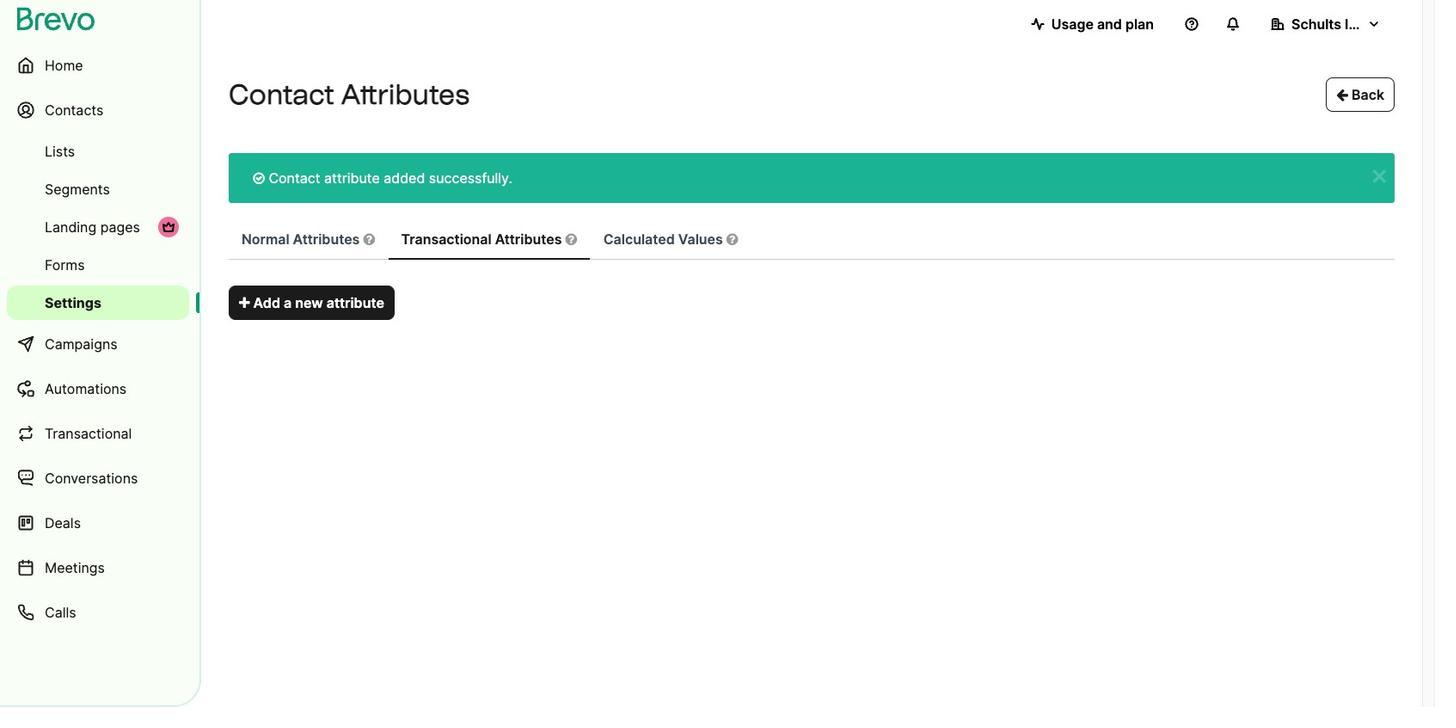 Task type: describe. For each thing, give the bounding box(es) containing it.
deals link
[[7, 502, 189, 544]]

0 vertical spatial attribute
[[324, 169, 380, 187]]

schults inc
[[1292, 15, 1366, 33]]

schults
[[1292, 15, 1342, 33]]

deals
[[45, 514, 81, 532]]

settings link
[[7, 286, 189, 320]]

back link
[[1327, 77, 1395, 112]]

successfully.
[[429, 169, 513, 187]]

lists
[[45, 143, 75, 160]]

and
[[1098, 15, 1123, 33]]

home link
[[7, 45, 189, 86]]

automations
[[45, 380, 127, 397]]

calculated values link
[[591, 220, 751, 260]]

values
[[679, 231, 723, 248]]

forms
[[45, 256, 85, 274]]

back
[[1349, 86, 1385, 103]]

landing
[[45, 219, 97, 236]]

transactional attributes link
[[389, 220, 590, 260]]

conversations
[[45, 470, 138, 487]]

question circle image for calculated values
[[727, 232, 739, 246]]

automations link
[[7, 368, 189, 410]]

meetings link
[[7, 547, 189, 588]]

calculated values
[[604, 231, 727, 248]]

normal
[[242, 231, 290, 248]]

contacts link
[[7, 89, 189, 131]]

transactional for transactional
[[45, 425, 132, 442]]

plus image
[[239, 296, 250, 310]]

usage
[[1052, 15, 1094, 33]]

× button
[[1371, 157, 1389, 191]]

lists link
[[7, 134, 189, 169]]

attributes for contact attributes
[[341, 78, 470, 111]]

transactional for transactional attributes
[[401, 231, 492, 248]]

inc
[[1346, 15, 1366, 33]]

contacts
[[45, 102, 104, 119]]

settings
[[45, 294, 101, 311]]

added
[[384, 169, 425, 187]]

check circle o image
[[253, 171, 265, 185]]

new
[[295, 294, 323, 311]]

campaigns
[[45, 336, 118, 353]]



Task type: locate. For each thing, give the bounding box(es) containing it.
home
[[45, 57, 83, 74]]

transactional
[[401, 231, 492, 248], [45, 425, 132, 442]]

add
[[253, 294, 280, 311]]

transactional attributes
[[401, 231, 566, 248]]

question circle image left calculated
[[566, 232, 577, 246]]

a
[[284, 294, 292, 311]]

contact attributes
[[229, 78, 470, 111]]

0 horizontal spatial transactional
[[45, 425, 132, 442]]

1 horizontal spatial transactional
[[401, 231, 492, 248]]

1 question circle image from the left
[[566, 232, 577, 246]]

segments
[[45, 181, 110, 198]]

attributes
[[341, 78, 470, 111], [293, 231, 360, 248], [495, 231, 562, 248]]

calculated
[[604, 231, 675, 248]]

attribute left added
[[324, 169, 380, 187]]

transactional down "successfully."
[[401, 231, 492, 248]]

meetings
[[45, 559, 105, 576]]

contact for contact attributes
[[229, 78, 335, 111]]

0 vertical spatial contact
[[229, 78, 335, 111]]

question circle image right values
[[727, 232, 739, 246]]

segments link
[[7, 172, 189, 206]]

plan
[[1126, 15, 1155, 33]]

add a new attribute
[[250, 294, 384, 311]]

calls
[[45, 604, 76, 621]]

question circle image
[[363, 232, 375, 246]]

transactional down automations
[[45, 425, 132, 442]]

1 vertical spatial attribute
[[327, 294, 384, 311]]

question circle image
[[566, 232, 577, 246], [727, 232, 739, 246]]

attributes for transactional attributes
[[495, 231, 562, 248]]

1 vertical spatial transactional
[[45, 425, 132, 442]]

question circle image inside calculated values link
[[727, 232, 739, 246]]

2 question circle image from the left
[[727, 232, 739, 246]]

attribute inside 'link'
[[327, 294, 384, 311]]

attributes down "successfully."
[[495, 231, 562, 248]]

question circle image inside "transactional attributes" link
[[566, 232, 577, 246]]

campaigns link
[[7, 323, 189, 365]]

1 vertical spatial contact
[[269, 169, 321, 187]]

attribute right 'new'
[[327, 294, 384, 311]]

normal attributes link
[[229, 220, 388, 260]]

contact attribute added successfully.
[[265, 169, 513, 187]]

1 horizontal spatial question circle image
[[727, 232, 739, 246]]

transactional link
[[7, 413, 189, 454]]

contact for contact attribute added successfully.
[[269, 169, 321, 187]]

contact
[[229, 78, 335, 111], [269, 169, 321, 187]]

landing pages
[[45, 219, 140, 236]]

attributes left question circle icon at the top left
[[293, 231, 360, 248]]

arrow left image
[[1337, 88, 1349, 102]]

landing pages link
[[7, 210, 189, 244]]

attributes inside 'link'
[[293, 231, 360, 248]]

add a new attribute link
[[229, 286, 395, 320]]

pages
[[100, 219, 140, 236]]

usage and plan
[[1052, 15, 1155, 33]]

left___rvooi image
[[162, 220, 176, 234]]

normal attributes
[[242, 231, 363, 248]]

0 vertical spatial transactional
[[401, 231, 492, 248]]

schults inc button
[[1258, 7, 1395, 41]]

forms link
[[7, 248, 189, 282]]

attribute
[[324, 169, 380, 187], [327, 294, 384, 311]]

conversations link
[[7, 458, 189, 499]]

calls link
[[7, 592, 189, 633]]

question circle image for transactional attributes
[[566, 232, 577, 246]]

0 horizontal spatial question circle image
[[566, 232, 577, 246]]

×
[[1371, 157, 1389, 191]]

attributes for normal attributes
[[293, 231, 360, 248]]

usage and plan button
[[1017, 7, 1168, 41]]

attributes up added
[[341, 78, 470, 111]]



Task type: vqa. For each thing, say whether or not it's contained in the screenshot.
my first
no



